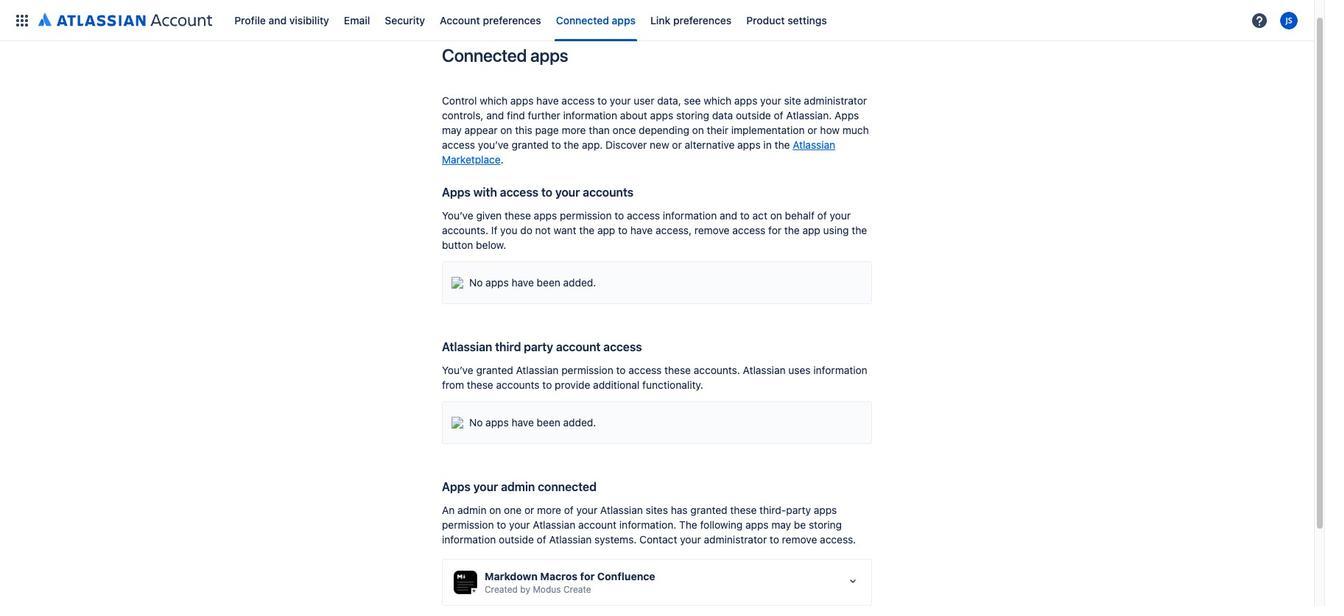 Task type: vqa. For each thing, say whether or not it's contained in the screenshot.
other
no



Task type: describe. For each thing, give the bounding box(es) containing it.
if
[[491, 224, 498, 237]]

contact
[[640, 533, 677, 546]]

more inside an admin on one or more of your atlassian sites has granted these third-party apps permission to your atlassian account information. the following apps may be storing information outside of atlassian systems. contact your administrator to remove access.
[[537, 504, 561, 516]]

party inside an admin on one or more of your atlassian sites has granted these third-party apps permission to your atlassian account information. the following apps may be storing information outside of atlassian systems. contact your administrator to remove access.
[[786, 504, 811, 516]]

act
[[753, 209, 768, 222]]

you've
[[478, 139, 509, 151]]

site
[[784, 94, 801, 107]]

atlassian up from
[[442, 340, 492, 354]]

email
[[344, 14, 370, 26]]

about
[[620, 109, 648, 122]]

profile and visibility link
[[230, 8, 334, 32]]

access up access,
[[627, 209, 660, 222]]

see
[[684, 94, 701, 107]]

atlassian left the uses
[[743, 364, 786, 376]]

you've given these apps permission to access information and to act on behalf of your accounts. if you do not want the app to have access, remove access for the app using the button below.
[[442, 209, 867, 251]]

user
[[634, 94, 655, 107]]

banner containing profile and visibility
[[0, 0, 1314, 41]]

these inside you've given these apps permission to access information and to act on behalf of your accounts. if you do not want the app to have access, remove access for the app using the button below.
[[505, 209, 531, 222]]

no apps have been added. for party
[[469, 416, 596, 429]]

atlassian up systems.
[[600, 504, 643, 516]]

no for apps
[[469, 276, 483, 289]]

with
[[474, 186, 497, 199]]

on inside an admin on one or more of your atlassian sites has granted these third-party apps permission to your atlassian account information. the following apps may be storing information outside of atlassian systems. contact your administrator to remove access.
[[489, 504, 501, 516]]

you've for atlassian
[[442, 364, 474, 376]]

apps down connected apps link in the top left of the page
[[531, 45, 568, 66]]

storing inside "control which apps have access to your user data, see which apps your site administrator controls, and find further information about apps storing data outside of atlassian. apps may appear on this page more than once depending on their implementation or how much access you've granted to the app. discover new or alternative apps in the"
[[676, 109, 709, 122]]

account
[[440, 14, 480, 26]]

to down third-
[[770, 533, 779, 546]]

link preferences
[[651, 14, 732, 26]]

product
[[747, 14, 785, 26]]

2 horizontal spatial or
[[808, 124, 818, 136]]

from
[[442, 379, 464, 391]]

macros
[[540, 570, 578, 583]]

atlassian inside "atlassian marketplace"
[[793, 139, 836, 151]]

these up the functionality.
[[665, 364, 691, 376]]

switch to... image
[[13, 11, 31, 29]]

implementation
[[731, 124, 805, 136]]

1 horizontal spatial accounts
[[583, 186, 634, 199]]

0 vertical spatial account
[[556, 340, 601, 354]]

apps down 'below.'
[[486, 276, 509, 289]]

apps inside you've given these apps permission to access information and to act on behalf of your accounts. if you do not want the app to have access, remove access for the app using the button below.
[[534, 209, 557, 222]]

atlassian marketplace
[[442, 139, 836, 166]]

information inside "control which apps have access to your user data, see which apps your site administrator controls, and find further information about apps storing data outside of atlassian. apps may appear on this page more than once depending on their implementation or how much access you've granted to the app. discover new or alternative apps in the"
[[563, 109, 617, 122]]

email link
[[340, 8, 375, 32]]

to left "act"
[[740, 209, 750, 222]]

to down "atlassian marketplace"
[[615, 209, 624, 222]]

button
[[442, 239, 473, 251]]

apps down third-
[[746, 519, 769, 531]]

profile and visibility
[[234, 14, 329, 26]]

systems.
[[595, 533, 637, 546]]

how
[[820, 124, 840, 136]]

outside inside an admin on one or more of your atlassian sites has granted these third-party apps permission to your atlassian account information. the following apps may be storing information outside of atlassian systems. contact your administrator to remove access.
[[499, 533, 534, 546]]

to up not
[[541, 186, 553, 199]]

apps up implementation
[[734, 94, 758, 107]]

apps up apps your admin connected
[[486, 416, 509, 429]]

created
[[485, 584, 518, 595]]

outside inside "control which apps have access to your user data, see which apps your site administrator controls, and find further information about apps storing data outside of atlassian. apps may appear on this page more than once depending on their implementation or how much access you've granted to the app. discover new or alternative apps in the"
[[736, 109, 771, 122]]

of down connected
[[564, 504, 574, 516]]

control which apps have access to your user data, see which apps your site administrator controls, and find further information about apps storing data outside of atlassian. apps may appear on this page more than once depending on their implementation or how much access you've granted to the app. discover new or alternative apps in the
[[442, 94, 869, 151]]

settings
[[788, 14, 827, 26]]

apps with access to your accounts
[[442, 186, 634, 199]]

the right in
[[775, 139, 790, 151]]

on left this
[[501, 124, 512, 136]]

using
[[823, 224, 849, 237]]

atlassian up macros
[[549, 533, 592, 546]]

these inside an admin on one or more of your atlassian sites has granted these third-party apps permission to your atlassian account information. the following apps may be storing information outside of atlassian systems. contact your administrator to remove access.
[[730, 504, 757, 516]]

access inside 'you've granted atlassian permission to access these accounts. atlassian uses information from these accounts to provide additional functionality.'
[[629, 364, 662, 376]]

these right from
[[467, 379, 493, 391]]

connected inside manage profile menu element
[[556, 14, 609, 26]]

have up apps your admin connected
[[512, 416, 534, 429]]

third-
[[760, 504, 786, 516]]

uses
[[789, 364, 811, 376]]

added. for your
[[563, 276, 596, 289]]

permission inside 'you've granted atlassian permission to access these accounts. atlassian uses information from these accounts to provide additional functionality.'
[[562, 364, 614, 376]]

markdown macros for confluence created by modus  create
[[485, 570, 656, 595]]

security link
[[380, 8, 430, 32]]

preferences for link preferences
[[673, 14, 732, 26]]

2 which from the left
[[704, 94, 732, 107]]

much
[[843, 124, 869, 136]]

the down behalf
[[785, 224, 800, 237]]

apps inside "control which apps have access to your user data, see which apps your site administrator controls, and find further information about apps storing data outside of atlassian. apps may appear on this page more than once depending on their implementation or how much access you've granted to the app. discover new or alternative apps in the"
[[835, 109, 859, 122]]

alternative
[[685, 139, 735, 151]]

atlassian marketplace link
[[442, 139, 836, 166]]

information.
[[620, 519, 677, 531]]

administrator inside "control which apps have access to your user data, see which apps your site administrator controls, and find further information about apps storing data outside of atlassian. apps may appear on this page more than once depending on their implementation or how much access you've granted to the app. discover new or alternative apps in the"
[[804, 94, 867, 107]]

product settings
[[747, 14, 827, 26]]

functionality.
[[643, 379, 704, 391]]

no apps have been added. for access
[[469, 276, 596, 289]]

storing inside an admin on one or more of your atlassian sites has granted these third-party apps permission to your atlassian account information. the following apps may be storing information outside of atlassian systems. contact your administrator to remove access.
[[809, 519, 842, 531]]

may inside an admin on one or more of your atlassian sites has granted these third-party apps permission to your atlassian account information. the following apps may be storing information outside of atlassian systems. contact your administrator to remove access.
[[772, 519, 791, 531]]

you
[[500, 224, 518, 237]]

may inside "control which apps have access to your user data, see which apps your site administrator controls, and find further information about apps storing data outside of atlassian. apps may appear on this page more than once depending on their implementation or how much access you've granted to the app. discover new or alternative apps in the"
[[442, 124, 462, 136]]

controls,
[[442, 109, 484, 122]]

access.
[[820, 533, 856, 546]]

data,
[[657, 94, 681, 107]]

their
[[707, 124, 729, 136]]

the right using
[[852, 224, 867, 237]]

been for to
[[537, 276, 561, 289]]

discover
[[606, 139, 647, 151]]

account preferences
[[440, 14, 541, 26]]

depending
[[639, 124, 690, 136]]

new
[[650, 139, 669, 151]]

data
[[712, 109, 733, 122]]

once
[[613, 124, 636, 136]]

the left app.
[[564, 139, 579, 151]]

accounts. inside 'you've granted atlassian permission to access these accounts. atlassian uses information from these accounts to provide additional functionality.'
[[694, 364, 740, 376]]

on inside you've given these apps permission to access information and to act on behalf of your accounts. if you do not want the app to have access, remove access for the app using the button below.
[[770, 209, 782, 222]]

connected apps inside manage profile menu element
[[556, 14, 636, 26]]

remove inside an admin on one or more of your atlassian sites has granted these third-party apps permission to your atlassian account information. the following apps may be storing information outside of atlassian systems. contact your administrator to remove access.
[[782, 533, 817, 546]]

access up additional
[[604, 340, 642, 354]]

apps up access.
[[814, 504, 837, 516]]

to up additional
[[616, 364, 626, 376]]

no for atlassian
[[469, 416, 483, 429]]

by
[[520, 584, 530, 595]]

to up than
[[598, 94, 607, 107]]

create
[[564, 584, 591, 595]]

an admin on one or more of your atlassian sites has granted these third-party apps permission to your atlassian account information. the following apps may be storing information outside of atlassian systems. contact your administrator to remove access.
[[442, 504, 856, 546]]

an
[[442, 504, 455, 516]]

not
[[535, 224, 551, 237]]

security
[[385, 14, 425, 26]]

further
[[528, 109, 561, 122]]

1 which from the left
[[480, 94, 508, 107]]

apps your admin connected
[[442, 480, 597, 494]]

apps up depending on the top of the page
[[650, 109, 674, 122]]

of inside you've given these apps permission to access information and to act on behalf of your accounts. if you do not want the app to have access, remove access for the app using the button below.
[[818, 209, 827, 222]]



Task type: locate. For each thing, give the bounding box(es) containing it.
of inside "control which apps have access to your user data, see which apps your site administrator controls, and find further information about apps storing data outside of atlassian. apps may appear on this page more than once depending on their implementation or how much access you've granted to the app. discover new or alternative apps in the"
[[774, 109, 784, 122]]

given
[[476, 209, 502, 222]]

of
[[774, 109, 784, 122], [818, 209, 827, 222], [564, 504, 574, 516], [537, 533, 546, 546]]

confluence
[[597, 570, 656, 583]]

have inside "control which apps have access to your user data, see which apps your site administrator controls, and find further information about apps storing data outside of atlassian. apps may appear on this page more than once depending on their implementation or how much access you've granted to the app. discover new or alternative apps in the"
[[537, 94, 559, 107]]

apps left with
[[442, 186, 471, 199]]

2 preferences from the left
[[673, 14, 732, 26]]

have inside you've given these apps permission to access information and to act on behalf of your accounts. if you do not want the app to have access, remove access for the app using the button below.
[[631, 224, 653, 237]]

information inside you've given these apps permission to access information and to act on behalf of your accounts. if you do not want the app to have access, remove access for the app using the button below.
[[663, 209, 717, 222]]

to left provide
[[543, 379, 552, 391]]

you've inside 'you've granted atlassian permission to access these accounts. atlassian uses information from these accounts to provide additional functionality.'
[[442, 364, 474, 376]]

0 vertical spatial connected
[[556, 14, 609, 26]]

on right "act"
[[770, 209, 782, 222]]

connected apps down account preferences link
[[442, 45, 568, 66]]

storing up access.
[[809, 519, 842, 531]]

1 horizontal spatial or
[[672, 139, 682, 151]]

admin inside an admin on one or more of your atlassian sites has granted these third-party apps permission to your atlassian account information. the following apps may be storing information outside of atlassian systems. contact your administrator to remove access.
[[458, 504, 487, 516]]

1 horizontal spatial connected
[[556, 14, 609, 26]]

1 horizontal spatial admin
[[501, 480, 535, 494]]

behalf
[[785, 209, 815, 222]]

0 horizontal spatial connected
[[442, 45, 527, 66]]

account preferences link
[[436, 8, 546, 32]]

0 vertical spatial for
[[769, 224, 782, 237]]

may down third-
[[772, 519, 791, 531]]

may
[[442, 124, 462, 136], [772, 519, 791, 531]]

no apps have been added.
[[469, 276, 596, 289], [469, 416, 596, 429]]

storing down see at right
[[676, 109, 709, 122]]

more
[[562, 124, 586, 136], [537, 504, 561, 516]]

0 horizontal spatial storing
[[676, 109, 709, 122]]

on
[[501, 124, 512, 136], [692, 124, 704, 136], [770, 209, 782, 222], [489, 504, 501, 516]]

been
[[537, 276, 561, 289], [537, 416, 561, 429]]

account
[[556, 340, 601, 354], [578, 519, 617, 531]]

atlassian.
[[786, 109, 832, 122]]

0 horizontal spatial app
[[597, 224, 615, 237]]

below.
[[476, 239, 506, 251]]

information
[[563, 109, 617, 122], [663, 209, 717, 222], [814, 364, 868, 376], [442, 533, 496, 546]]

1 vertical spatial accounts
[[496, 379, 540, 391]]

apps up not
[[534, 209, 557, 222]]

has
[[671, 504, 688, 516]]

0 vertical spatial party
[[524, 340, 553, 354]]

0 vertical spatial storing
[[676, 109, 709, 122]]

accounts. inside you've given these apps permission to access information and to act on behalf of your accounts. if you do not want the app to have access, remove access for the app using the button below.
[[442, 224, 489, 237]]

atlassian down connected
[[533, 519, 576, 531]]

connected
[[538, 480, 597, 494]]

account up systems.
[[578, 519, 617, 531]]

1 horizontal spatial accounts.
[[694, 364, 740, 376]]

2 you've from the top
[[442, 364, 474, 376]]

may down controls,
[[442, 124, 462, 136]]

0 horizontal spatial preferences
[[483, 14, 541, 26]]

2 added. from the top
[[563, 416, 596, 429]]

1 vertical spatial added.
[[563, 416, 596, 429]]

0 vertical spatial permission
[[560, 209, 612, 222]]

markdown
[[485, 570, 538, 583]]

1 vertical spatial for
[[580, 570, 595, 583]]

link
[[651, 14, 671, 26]]

or inside an admin on one or more of your atlassian sites has granted these third-party apps permission to your atlassian account information. the following apps may be storing information outside of atlassian systems. contact your administrator to remove access.
[[525, 504, 534, 516]]

0 vertical spatial added.
[[563, 276, 596, 289]]

you've granted atlassian permission to access these accounts. atlassian uses information from these accounts to provide additional functionality.
[[442, 364, 868, 391]]

atlassian
[[793, 139, 836, 151], [442, 340, 492, 354], [516, 364, 559, 376], [743, 364, 786, 376], [600, 504, 643, 516], [533, 519, 576, 531], [549, 533, 592, 546]]

sites
[[646, 504, 668, 516]]

1 preferences from the left
[[483, 14, 541, 26]]

1 vertical spatial account
[[578, 519, 617, 531]]

admin
[[501, 480, 535, 494], [458, 504, 487, 516]]

granted inside an admin on one or more of your atlassian sites has granted these third-party apps permission to your atlassian account information. the following apps may be storing information outside of atlassian systems. contact your administrator to remove access.
[[691, 504, 728, 516]]

accounts. up button
[[442, 224, 489, 237]]

been for account
[[537, 416, 561, 429]]

for up create
[[580, 570, 595, 583]]

1 vertical spatial administrator
[[704, 533, 767, 546]]

which up find
[[480, 94, 508, 107]]

1 vertical spatial or
[[672, 139, 682, 151]]

and inside you've given these apps permission to access information and to act on behalf of your accounts. if you do not want the app to have access, remove access for the app using the button below.
[[720, 209, 738, 222]]

of up macros
[[537, 533, 546, 546]]

and right profile
[[269, 14, 287, 26]]

atlassian third party account access
[[442, 340, 642, 354]]

banner
[[0, 0, 1314, 41]]

information down an
[[442, 533, 496, 546]]

more down connected
[[537, 504, 561, 516]]

app down behalf
[[803, 224, 821, 237]]

profile
[[234, 14, 266, 26]]

access down "act"
[[733, 224, 766, 237]]

1 horizontal spatial may
[[772, 519, 791, 531]]

1 vertical spatial admin
[[458, 504, 487, 516]]

1 added. from the top
[[563, 276, 596, 289]]

following
[[700, 519, 743, 531]]

of up implementation
[[774, 109, 784, 122]]

0 horizontal spatial admin
[[458, 504, 487, 516]]

0 horizontal spatial or
[[525, 504, 534, 516]]

connected
[[556, 14, 609, 26], [442, 45, 527, 66]]

1 you've from the top
[[442, 209, 474, 222]]

accounts
[[583, 186, 634, 199], [496, 379, 540, 391]]

2 app from the left
[[803, 224, 821, 237]]

access up the functionality.
[[629, 364, 662, 376]]

1 vertical spatial may
[[772, 519, 791, 531]]

remove down "be"
[[782, 533, 817, 546]]

1 vertical spatial apps
[[442, 186, 471, 199]]

you've for apps
[[442, 209, 474, 222]]

remove inside you've given these apps permission to access information and to act on behalf of your accounts. if you do not want the app to have access, remove access for the app using the button below.
[[695, 224, 730, 237]]

0 vertical spatial accounts.
[[442, 224, 489, 237]]

in
[[764, 139, 772, 151]]

0 horizontal spatial remove
[[695, 224, 730, 237]]

added.
[[563, 276, 596, 289], [563, 416, 596, 429]]

2 been from the top
[[537, 416, 561, 429]]

admin right an
[[458, 504, 487, 516]]

0 vertical spatial you've
[[442, 209, 474, 222]]

want
[[554, 224, 577, 237]]

granted down third
[[476, 364, 513, 376]]

accounts.
[[442, 224, 489, 237], [694, 364, 740, 376]]

access
[[562, 94, 595, 107], [442, 139, 475, 151], [500, 186, 539, 199], [627, 209, 660, 222], [733, 224, 766, 237], [604, 340, 642, 354], [629, 364, 662, 376]]

for inside you've given these apps permission to access information and to act on behalf of your accounts. if you do not want the app to have access, remove access for the app using the button below.
[[769, 224, 782, 237]]

to down page
[[552, 139, 561, 151]]

1 horizontal spatial administrator
[[804, 94, 867, 107]]

2 vertical spatial apps
[[442, 480, 471, 494]]

0 horizontal spatial accounts
[[496, 379, 540, 391]]

you've up from
[[442, 364, 474, 376]]

do
[[520, 224, 533, 237]]

1 vertical spatial connected
[[442, 45, 527, 66]]

information right the uses
[[814, 364, 868, 376]]

0 horizontal spatial which
[[480, 94, 508, 107]]

access up marketplace on the top left of the page
[[442, 139, 475, 151]]

2 vertical spatial or
[[525, 504, 534, 516]]

1 vertical spatial remove
[[782, 533, 817, 546]]

preferences
[[483, 14, 541, 26], [673, 14, 732, 26]]

.
[[501, 153, 504, 166]]

additional
[[593, 379, 640, 391]]

and inside manage profile menu element
[[269, 14, 287, 26]]

2 vertical spatial granted
[[691, 504, 728, 516]]

one
[[504, 504, 522, 516]]

granted down this
[[512, 139, 549, 151]]

for inside markdown macros for confluence created by modus  create
[[580, 570, 595, 583]]

your inside you've given these apps permission to access information and to act on behalf of your accounts. if you do not want the app to have access, remove access for the app using the button below.
[[830, 209, 851, 222]]

have left access,
[[631, 224, 653, 237]]

2 no from the top
[[469, 416, 483, 429]]

product settings link
[[742, 8, 832, 32]]

no apps have been added. down do
[[469, 276, 596, 289]]

accounts. up the functionality.
[[694, 364, 740, 376]]

modus
[[533, 584, 561, 595]]

you've
[[442, 209, 474, 222], [442, 364, 474, 376]]

2 no apps have been added. from the top
[[469, 416, 596, 429]]

or right new
[[672, 139, 682, 151]]

1 vertical spatial more
[[537, 504, 561, 516]]

find
[[507, 109, 525, 122]]

2 vertical spatial permission
[[442, 519, 494, 531]]

the right want
[[579, 224, 595, 237]]

the
[[679, 519, 698, 531]]

help image
[[1251, 11, 1269, 29]]

1 app from the left
[[597, 224, 615, 237]]

accounts down app.
[[583, 186, 634, 199]]

added. for access
[[563, 416, 596, 429]]

1 horizontal spatial which
[[704, 94, 732, 107]]

your
[[610, 94, 631, 107], [760, 94, 781, 107], [555, 186, 580, 199], [830, 209, 851, 222], [474, 480, 498, 494], [577, 504, 598, 516], [509, 519, 530, 531], [680, 533, 701, 546]]

remove right access,
[[695, 224, 730, 237]]

1 vertical spatial permission
[[562, 364, 614, 376]]

permission down an
[[442, 519, 494, 531]]

and left "act"
[[720, 209, 738, 222]]

apps for apps your admin connected
[[442, 480, 471, 494]]

1 vertical spatial you've
[[442, 364, 474, 376]]

administrator inside an admin on one or more of your atlassian sites has granted these third-party apps permission to your atlassian account information. the following apps may be storing information outside of atlassian systems. contact your administrator to remove access.
[[704, 533, 767, 546]]

storing
[[676, 109, 709, 122], [809, 519, 842, 531]]

you've inside you've given these apps permission to access information and to act on behalf of your accounts. if you do not want the app to have access, remove access for the app using the button below.
[[442, 209, 474, 222]]

have down do
[[512, 276, 534, 289]]

0 vertical spatial been
[[537, 276, 561, 289]]

0 vertical spatial accounts
[[583, 186, 634, 199]]

0 vertical spatial may
[[442, 124, 462, 136]]

1 horizontal spatial preferences
[[673, 14, 732, 26]]

granted inside "control which apps have access to your user data, see which apps your site administrator controls, and find further information about apps storing data outside of atlassian. apps may appear on this page more than once depending on their implementation or how much access you've granted to the app. discover new or alternative apps in the"
[[512, 139, 549, 151]]

of up using
[[818, 209, 827, 222]]

than
[[589, 124, 610, 136]]

connected apps left the link at top
[[556, 14, 636, 26]]

granted inside 'you've granted atlassian permission to access these accounts. atlassian uses information from these accounts to provide additional functionality.'
[[476, 364, 513, 376]]

1 horizontal spatial party
[[786, 504, 811, 516]]

manage profile menu element
[[9, 0, 1247, 41]]

1 been from the top
[[537, 276, 561, 289]]

more up app.
[[562, 124, 586, 136]]

these
[[505, 209, 531, 222], [665, 364, 691, 376], [467, 379, 493, 391], [730, 504, 757, 516]]

page
[[535, 124, 559, 136]]

0 vertical spatial connected apps
[[556, 14, 636, 26]]

apps inside connected apps link
[[612, 14, 636, 26]]

to down one
[[497, 519, 506, 531]]

and inside "control which apps have access to your user data, see which apps your site administrator controls, and find further information about apps storing data outside of atlassian. apps may appear on this page more than once depending on their implementation or how much access you've granted to the app. discover new or alternative apps in the"
[[486, 109, 504, 122]]

0 horizontal spatial party
[[524, 340, 553, 354]]

to
[[598, 94, 607, 107], [552, 139, 561, 151], [541, 186, 553, 199], [615, 209, 624, 222], [740, 209, 750, 222], [618, 224, 628, 237], [616, 364, 626, 376], [543, 379, 552, 391], [497, 519, 506, 531], [770, 533, 779, 546]]

these up do
[[505, 209, 531, 222]]

these up following
[[730, 504, 757, 516]]

1 horizontal spatial for
[[769, 224, 782, 237]]

0 vertical spatial apps
[[835, 109, 859, 122]]

1 vertical spatial outside
[[499, 533, 534, 546]]

party up "be"
[[786, 504, 811, 516]]

app
[[597, 224, 615, 237], [803, 224, 821, 237]]

0 vertical spatial or
[[808, 124, 818, 136]]

permission inside you've given these apps permission to access information and to act on behalf of your accounts. if you do not want the app to have access, remove access for the app using the button below.
[[560, 209, 612, 222]]

0 horizontal spatial accounts.
[[442, 224, 489, 237]]

1 vertical spatial no apps have been added.
[[469, 416, 596, 429]]

or down atlassian.
[[808, 124, 818, 136]]

which
[[480, 94, 508, 107], [704, 94, 732, 107]]

preferences right the link at top
[[673, 14, 732, 26]]

on up alternative
[[692, 124, 704, 136]]

permission up provide
[[562, 364, 614, 376]]

information inside an admin on one or more of your atlassian sites has granted these third-party apps permission to your atlassian account information. the following apps may be storing information outside of atlassian systems. contact your administrator to remove access.
[[442, 533, 496, 546]]

2 vertical spatial and
[[720, 209, 738, 222]]

1 no apps have been added. from the top
[[469, 276, 596, 289]]

accounts inside 'you've granted atlassian permission to access these accounts. atlassian uses information from these accounts to provide additional functionality.'
[[496, 379, 540, 391]]

third
[[495, 340, 521, 354]]

1 horizontal spatial remove
[[782, 533, 817, 546]]

0 horizontal spatial and
[[269, 14, 287, 26]]

1 vertical spatial accounts.
[[694, 364, 740, 376]]

party right third
[[524, 340, 553, 354]]

added. down want
[[563, 276, 596, 289]]

1 vertical spatial no
[[469, 416, 483, 429]]

1 horizontal spatial outside
[[736, 109, 771, 122]]

0 vertical spatial more
[[562, 124, 586, 136]]

0 vertical spatial and
[[269, 14, 287, 26]]

which up data
[[704, 94, 732, 107]]

visibility
[[289, 14, 329, 26]]

0 vertical spatial administrator
[[804, 94, 867, 107]]

2 horizontal spatial and
[[720, 209, 738, 222]]

access up than
[[562, 94, 595, 107]]

0 horizontal spatial administrator
[[704, 533, 767, 546]]

apps left the link at top
[[612, 14, 636, 26]]

0 vertical spatial no
[[469, 276, 483, 289]]

appear
[[465, 124, 498, 136]]

permission up want
[[560, 209, 612, 222]]

1 horizontal spatial storing
[[809, 519, 842, 531]]

1 vertical spatial party
[[786, 504, 811, 516]]

app.
[[582, 139, 603, 151]]

no
[[469, 276, 483, 289], [469, 416, 483, 429]]

connected apps link
[[552, 8, 640, 32]]

have up further
[[537, 94, 559, 107]]

information inside 'you've granted atlassian permission to access these accounts. atlassian uses information from these accounts to provide additional functionality.'
[[814, 364, 868, 376]]

1 vertical spatial and
[[486, 109, 504, 122]]

information up access,
[[663, 209, 717, 222]]

link preferences link
[[646, 8, 736, 32]]

admin up one
[[501, 480, 535, 494]]

information up than
[[563, 109, 617, 122]]

marketplace
[[442, 153, 501, 166]]

administrator down following
[[704, 533, 767, 546]]

0 vertical spatial no apps have been added.
[[469, 276, 596, 289]]

0 vertical spatial granted
[[512, 139, 549, 151]]

been down not
[[537, 276, 561, 289]]

app right want
[[597, 224, 615, 237]]

provide
[[555, 379, 590, 391]]

granted up following
[[691, 504, 728, 516]]

apps
[[612, 14, 636, 26], [531, 45, 568, 66], [510, 94, 534, 107], [734, 94, 758, 107], [650, 109, 674, 122], [738, 139, 761, 151], [534, 209, 557, 222], [486, 276, 509, 289], [486, 416, 509, 429], [814, 504, 837, 516], [746, 519, 769, 531]]

1 horizontal spatial app
[[803, 224, 821, 237]]

1 no from the top
[[469, 276, 483, 289]]

for left using
[[769, 224, 782, 237]]

apps for apps with access to your accounts
[[442, 186, 471, 199]]

access,
[[656, 224, 692, 237]]

0 horizontal spatial for
[[580, 570, 595, 583]]

0 horizontal spatial outside
[[499, 533, 534, 546]]

more inside "control which apps have access to your user data, see which apps your site administrator controls, and find further information about apps storing data outside of atlassian. apps may appear on this page more than once depending on their implementation or how much access you've granted to the app. discover new or alternative apps in the"
[[562, 124, 586, 136]]

account image
[[1281, 11, 1298, 29]]

apps up an
[[442, 480, 471, 494]]

to left access,
[[618, 224, 628, 237]]

1 horizontal spatial and
[[486, 109, 504, 122]]

administrator up how
[[804, 94, 867, 107]]

no apps have been added. down provide
[[469, 416, 596, 429]]

apps up much
[[835, 109, 859, 122]]

1 vertical spatial connected apps
[[442, 45, 568, 66]]

control
[[442, 94, 477, 107]]

0 horizontal spatial may
[[442, 124, 462, 136]]

0 vertical spatial admin
[[501, 480, 535, 494]]

apps up find
[[510, 94, 534, 107]]

this
[[515, 124, 533, 136]]

atlassian down atlassian third party account access
[[516, 364, 559, 376]]

have
[[537, 94, 559, 107], [631, 224, 653, 237], [512, 276, 534, 289], [512, 416, 534, 429]]

1 vertical spatial been
[[537, 416, 561, 429]]

apps left in
[[738, 139, 761, 151]]

permission inside an admin on one or more of your atlassian sites has granted these third-party apps permission to your atlassian account information. the following apps may be storing information outside of atlassian systems. contact your administrator to remove access.
[[442, 519, 494, 531]]

preferences for account preferences
[[483, 14, 541, 26]]

0 vertical spatial remove
[[695, 224, 730, 237]]

and up the appear
[[486, 109, 504, 122]]

atlassian down how
[[793, 139, 836, 151]]

accounts down third
[[496, 379, 540, 391]]

account inside an admin on one or more of your atlassian sites has granted these third-party apps permission to your atlassian account information. the following apps may be storing information outside of atlassian systems. contact your administrator to remove access.
[[578, 519, 617, 531]]

or right one
[[525, 504, 534, 516]]

access right with
[[500, 186, 539, 199]]

be
[[794, 519, 806, 531]]

1 vertical spatial granted
[[476, 364, 513, 376]]

1 vertical spatial storing
[[809, 519, 842, 531]]

0 vertical spatial outside
[[736, 109, 771, 122]]



